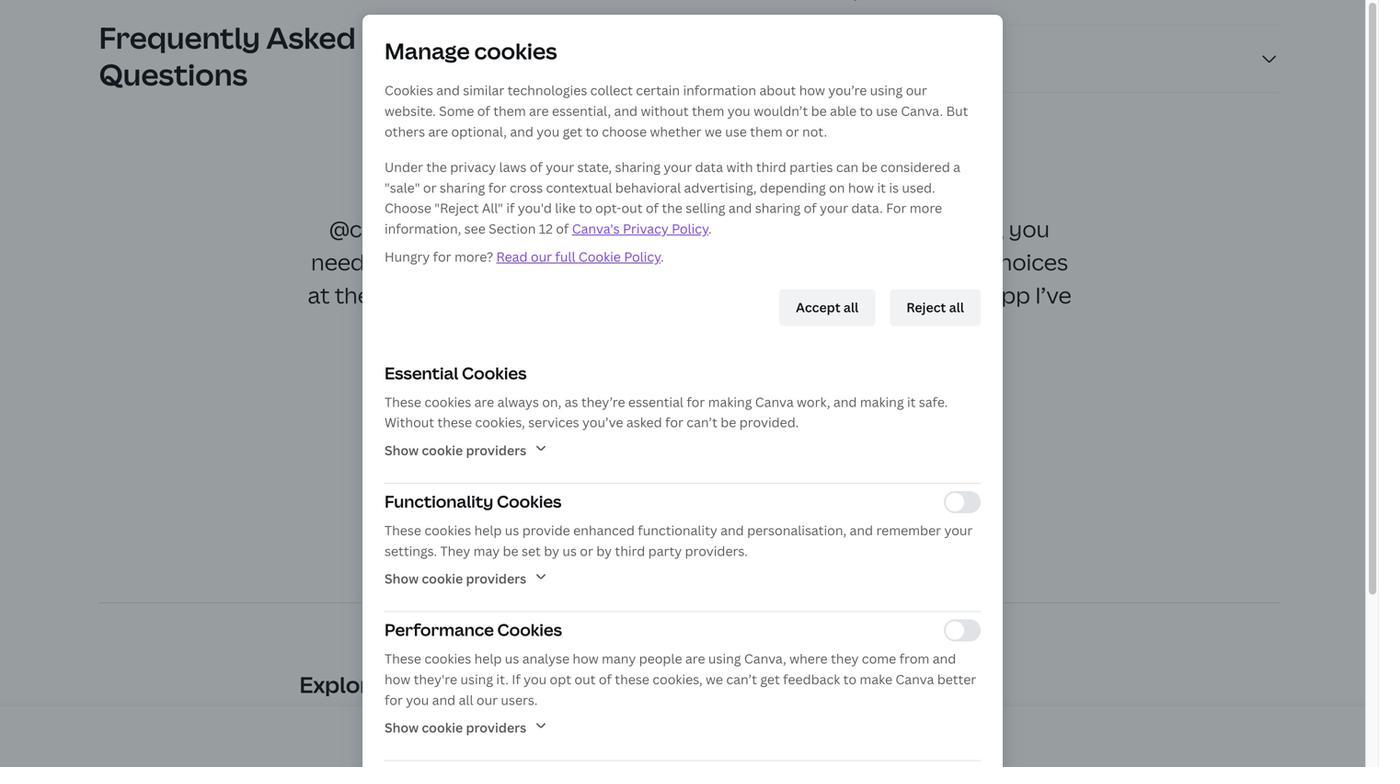 Task type: locate. For each thing, give the bounding box(es) containing it.
out inside under the privacy laws of your state, sharing your data with third parties can be considered a "sale" or sharing for cross contextual behavioral advertising, depending on how it is used. choose "reject all" if you'd like to opt-out of the selling and sharing of your data. for more information, see section 12 of
[[622, 199, 643, 217]]

image converter link
[[929, 722, 1047, 751]]

or left "not."
[[786, 123, 799, 140]]

our left full
[[531, 248, 552, 265]]

long
[[542, 313, 587, 343]]

be inside 'these cookies help us provide enhanced functionality and personalisation, and remember your settings. they may be set by us or by third party providers.'
[[503, 542, 519, 560]]

to left ppt on the bottom left
[[457, 728, 470, 745]]

1 horizontal spatial sharing
[[615, 158, 661, 176]]

for down the fingers; at the left top of the page
[[486, 313, 519, 343]]

1 horizontal spatial by
[[597, 542, 612, 560]]

using right you're
[[870, 82, 903, 99]]

1 horizontal spatial get
[[760, 671, 780, 688]]

and down 'advertising,'
[[729, 199, 752, 217]]

@canva
[[329, 214, 413, 244]]

0 horizontal spatial by
[[544, 542, 560, 560]]

cross
[[510, 179, 543, 196]]

help up may
[[475, 522, 502, 539]]

cookies inside 'these cookies help us provide enhanced functionality and personalisation, and remember your settings. they may be set by us or by third party providers.'
[[425, 522, 471, 539]]

0 horizontal spatial the
[[335, 280, 371, 310]]

2 horizontal spatial pdf
[[571, 728, 597, 745]]

. down privacy
[[661, 248, 664, 265]]

0 vertical spatial our
[[906, 82, 927, 99]]

0 vertical spatial get
[[563, 123, 583, 140]]

services
[[528, 414, 579, 431]]

how up 'data.'
[[848, 179, 874, 196]]

1 vertical spatial get
[[760, 671, 780, 688]]

0 vertical spatial app
[[582, 214, 624, 244]]

you down analyse
[[524, 671, 547, 688]]

0 vertical spatial out
[[622, 199, 643, 217]]

app
[[582, 214, 624, 244], [989, 280, 1031, 310]]

for inside these cookies help us analyse how many people are using canva, where they come from and how they're using it. if you opt out of these cookies, we can't get feedback to make canva better for you and all our users.
[[385, 691, 403, 709]]

1 vertical spatial is
[[418, 214, 434, 244]]

to right 'like'
[[579, 199, 592, 217]]

more down used.
[[910, 199, 943, 217]]

3 these from the top
[[385, 650, 421, 668]]

can
[[836, 158, 859, 176]]

1 vertical spatial using
[[709, 650, 741, 668]]

and up 'some'
[[437, 82, 460, 99]]

use up with
[[725, 123, 747, 140]]

0 horizontal spatial third
[[615, 542, 645, 560]]

cookies inside essential cookies these cookies are always on, as they're essential for making canva work, and making it safe. without these cookies, services you've asked for can't be provided.
[[425, 393, 471, 411]]

be up "not."
[[811, 102, 827, 120]]

0 vertical spatial canva
[[755, 393, 794, 411]]

to down essential,
[[586, 123, 599, 140]]

be inside essential cookies these cookies are always on, as they're essential for making canva work, and making it safe. without these cookies, services you've asked for can't be provided.
[[721, 414, 737, 431]]

pdf left ppt on the bottom left
[[428, 728, 453, 745]]

at
[[308, 280, 330, 310]]

for right explore
[[385, 691, 403, 709]]

a
[[376, 247, 391, 277]]

2 vertical spatial the
[[335, 280, 371, 310]]

0 vertical spatial .
[[709, 220, 712, 238]]

0 vertical spatial help
[[475, 522, 502, 539]]

these
[[438, 414, 472, 431], [615, 671, 650, 688]]

us for functionality cookies
[[505, 522, 519, 539]]

to down they
[[844, 671, 857, 688]]

2 converter from the left
[[977, 728, 1040, 745]]

can't down canva,
[[726, 671, 757, 688]]

pdf
[[307, 728, 332, 745], [428, 728, 453, 745], [571, 728, 597, 745]]

cookies,
[[475, 414, 525, 431], [653, 671, 703, 688]]

without
[[641, 102, 689, 120]]

0 horizontal spatial using
[[461, 671, 493, 688]]

to right able
[[860, 102, 873, 120]]

0 vertical spatial if
[[650, 313, 665, 343]]

certain
[[636, 82, 680, 99]]

and
[[437, 82, 460, 99], [614, 102, 638, 120], [510, 123, 534, 140], [729, 199, 752, 217], [763, 247, 804, 277], [710, 280, 751, 310], [834, 393, 857, 411], [721, 522, 744, 539], [850, 522, 873, 539], [933, 650, 956, 668], [432, 691, 456, 709]]

1 these from the top
[[385, 393, 421, 411]]

these up they're
[[385, 650, 421, 668]]

pretty
[[771, 214, 841, 244]]

to inside under the privacy laws of your state, sharing your data with third parties can be considered a "sale" or sharing for cross contextual behavioral advertising, depending on how it is used. choose "reject all" if you'd like to opt-out of the selling and sharing of your data. for more information, see section 12 of
[[579, 199, 592, 217]]

these inside essential cookies these cookies are always on, as they're essential for making canva work, and making it safe. without these cookies, services you've asked for can't be provided.
[[438, 414, 472, 431]]

policy down canva's privacy policy .
[[624, 248, 661, 265]]

it.
[[496, 671, 509, 688]]

and inside essential cookies these cookies are always on, as they're essential for making canva work, and making it safe. without these cookies, services you've asked for can't be provided.
[[834, 393, 857, 411]]

for
[[488, 179, 507, 196], [629, 214, 661, 244], [433, 248, 451, 265], [486, 313, 519, 343], [687, 393, 705, 411], [665, 414, 684, 431], [385, 691, 403, 709]]

1 vertical spatial or
[[423, 179, 437, 196]]

2 horizontal spatial them
[[750, 123, 783, 140]]

these inside essential cookies these cookies are always on, as they're essential for making canva work, and making it safe. without these cookies, services you've asked for can't be provided.
[[385, 393, 421, 411]]

more?
[[455, 248, 493, 265]]

without
[[385, 414, 434, 431]]

0 vertical spatial using
[[870, 82, 903, 99]]

third inside under the privacy laws of your state, sharing your data with third parties can be considered a "sale" or sharing for cross contextual behavioral advertising, depending on how it is used. choose "reject all" if you'd like to opt-out of the selling and sharing of your data. for more information, see section 12 of
[[756, 158, 787, 176]]

of up cross
[[530, 158, 543, 176]]

cookies, inside essential cookies these cookies are always on, as they're essential for making canva work, and making it safe. without these cookies, services you've asked for can't be provided.
[[475, 414, 525, 431]]

0 vertical spatial these
[[438, 414, 472, 431]]

whether
[[650, 123, 702, 140]]

1 horizontal spatial making
[[860, 393, 904, 411]]

1 vertical spatial policy
[[624, 248, 661, 265]]

we
[[705, 123, 722, 140], [706, 671, 723, 688]]

0 vertical spatial the
[[426, 158, 447, 176]]

0 vertical spatial third
[[756, 158, 787, 176]]

can't inside these cookies help us analyse how many people are using canva, where they come from and how they're using it. if you opt out of these cookies, we can't get feedback to make canva better for you and all our users.
[[726, 671, 757, 688]]

sharing up "reject
[[440, 179, 485, 196]]

0 horizontal spatial pdf
[[307, 728, 332, 745]]

cookies, inside these cookies help us analyse how many people are using canva, where they come from and how they're using it. if you opt out of these cookies, we can't get feedback to make canva better for you and all our users.
[[653, 671, 703, 688]]

us up it.
[[505, 650, 519, 668]]

these right without
[[438, 414, 472, 431]]

out
[[622, 199, 643, 217], [575, 671, 596, 688]]

1 horizontal spatial third
[[756, 158, 787, 176]]

1 vertical spatial we
[[706, 671, 723, 688]]

1 horizontal spatial a
[[954, 158, 961, 176]]

or down enhanced
[[580, 542, 593, 560]]

you'd
[[518, 199, 552, 217]]

0 horizontal spatial use
[[725, 123, 747, 140]]

ppt
[[473, 728, 497, 745]]

to right jpg
[[555, 728, 568, 745]]

by
[[544, 542, 560, 560], [597, 542, 612, 560]]

0 horizontal spatial .
[[661, 248, 664, 265]]

2 vertical spatial sharing
[[755, 199, 801, 217]]

are inside these cookies help us analyse how many people are using canva, where they come from and how they're using it. if you opt out of these cookies, we can't get feedback to make canva better for you and all our users.
[[686, 650, 705, 668]]

1 making from the left
[[708, 393, 752, 411]]

0 horizontal spatial get
[[563, 123, 583, 140]]

more
[[910, 199, 943, 217], [388, 670, 446, 700]]

0 horizontal spatial sharing
[[440, 179, 485, 196]]

be left set
[[503, 542, 519, 560]]

using up all
[[461, 671, 493, 688]]

out right opt
[[575, 671, 596, 688]]

12
[[539, 220, 553, 238]]

canva inside essential cookies these cookies are always on, as they're essential for making canva work, and making it safe. without these cookies, services you've asked for can't be provided.
[[755, 393, 794, 411]]

1 horizontal spatial is
[[889, 179, 899, 196]]

canva
[[755, 393, 794, 411], [896, 671, 934, 688]]

of down many
[[599, 671, 612, 688]]

converter right image
[[977, 728, 1040, 745]]

2 these from the top
[[385, 522, 421, 539]]

your right remember
[[945, 522, 973, 539]]

these
[[385, 393, 421, 411], [385, 522, 421, 539], [385, 650, 421, 668]]

0 horizontal spatial converter
[[335, 728, 399, 745]]

a inside @canva is an incredible app for designing pretty much anything you need! a huge selection of templates, fonts and colours; endless choices at the tip of your fingers; easy editing and sending/sharing. best app i've used for a long time. if you haven't tried it... try it!
[[524, 313, 537, 343]]

wouldn't
[[754, 102, 808, 120]]

help inside these cookies help us analyse how many people are using canva, where they come from and how they're using it. if you opt out of these cookies, we can't get feedback to make canva better for you and all our users.
[[475, 650, 502, 668]]

0 vertical spatial we
[[705, 123, 722, 140]]

be inside cookies and similar technologies collect certain information about how you're using our website. some of them are essential, and without them you wouldn't be able to use canva. but others are optional, and you get to choose whether we use them or not.
[[811, 102, 827, 120]]

1 vertical spatial sharing
[[440, 179, 485, 196]]

1 vertical spatial use
[[725, 123, 747, 140]]

2 horizontal spatial sharing
[[755, 199, 801, 217]]

we right features
[[706, 671, 723, 688]]

cookies inside essential cookies these cookies are always on, as they're essential for making canva work, and making it safe. without these cookies, services you've asked for can't be provided.
[[462, 362, 527, 385]]

or
[[786, 123, 799, 140], [423, 179, 437, 196], [580, 542, 593, 560]]

cookies up technologies
[[474, 36, 557, 66]]

use left canva. on the right top of page
[[876, 102, 898, 120]]

if inside these cookies help us analyse how many people are using canva, where they come from and how they're using it. if you opt out of these cookies, we can't get feedback to make canva better for you and all our users.
[[512, 671, 521, 688]]

how right the 'about'
[[799, 82, 825, 99]]

1 vertical spatial canva
[[896, 671, 934, 688]]

how
[[799, 82, 825, 99], [848, 179, 874, 196], [573, 650, 599, 668], [385, 671, 411, 688]]

settings.
[[385, 542, 437, 560]]

of down similar
[[477, 102, 490, 120]]

out up canva's privacy policy link
[[622, 199, 643, 217]]

1 vertical spatial third
[[615, 542, 645, 560]]

our right all
[[477, 691, 498, 709]]

as
[[565, 393, 578, 411]]

pdf right jpg
[[571, 728, 597, 745]]

us inside these cookies help us analyse how many people are using canva, where they come from and how they're using it. if you opt out of these cookies, we can't get feedback to make canva better for you and all our users.
[[505, 650, 519, 668]]

1 vertical spatial cookies,
[[653, 671, 703, 688]]

1 vertical spatial help
[[475, 650, 502, 668]]

1 horizontal spatial out
[[622, 199, 643, 217]]

third
[[756, 158, 787, 176], [615, 542, 645, 560]]

are
[[529, 102, 549, 120], [428, 123, 448, 140], [475, 393, 494, 411], [686, 650, 705, 668]]

making left safe.
[[860, 393, 904, 411]]

canva up provided.
[[755, 393, 794, 411]]

and inside under the privacy laws of your state, sharing your data with third parties can be considered a "sale" or sharing for cross contextual behavioral advertising, depending on how it is used. choose "reject all" if you'd like to opt-out of the selling and sharing of your data. for more information, see section 12 of
[[729, 199, 752, 217]]

0 vertical spatial can't
[[687, 414, 718, 431]]

2 help from the top
[[475, 650, 502, 668]]

a down the fingers; at the left top of the page
[[524, 313, 537, 343]]

cookies for these cookies help us analyse how many people are using canva, where they come from and how they're using it. if you opt out of these cookies, we can't get feedback to make canva better for you and all our users.
[[425, 650, 471, 668]]

get inside these cookies help us analyse how many people are using canva, where they come from and how they're using it. if you opt out of these cookies, we can't get feedback to make canva better for you and all our users.
[[760, 671, 780, 688]]

1 vertical spatial these
[[385, 522, 421, 539]]

2 horizontal spatial our
[[906, 82, 927, 99]]

policy down selling
[[672, 220, 709, 238]]

the
[[426, 158, 447, 176], [662, 199, 683, 217], [335, 280, 371, 310]]

sharing up behavioral
[[615, 158, 661, 176]]

1 help from the top
[[475, 522, 502, 539]]

0 vertical spatial more
[[910, 199, 943, 217]]

0 horizontal spatial these
[[438, 414, 472, 431]]

cookies for functionality
[[497, 491, 562, 513]]

1 horizontal spatial can't
[[726, 671, 757, 688]]

pdf for pdf converter
[[307, 728, 332, 745]]

cookies inside these cookies help us analyse how many people are using canva, where they come from and how they're using it. if you opt out of these cookies, we can't get feedback to make canva better for you and all our users.
[[425, 650, 471, 668]]

get
[[563, 123, 583, 140], [760, 671, 780, 688]]

data
[[695, 158, 723, 176]]

2 vertical spatial our
[[477, 691, 498, 709]]

how left many
[[573, 650, 599, 668]]

1 horizontal spatial pdf
[[428, 728, 453, 745]]

converter down explore
[[335, 728, 399, 745]]

get inside cookies and similar technologies collect certain information about how you're using our website. some of them are essential, and without them you wouldn't be able to use canva. but others are optional, and you get to choose whether we use them or not.
[[563, 123, 583, 140]]

cookies, down "people"
[[653, 671, 703, 688]]

pdf to ppt
[[428, 728, 497, 745]]

pdf down explore
[[307, 728, 332, 745]]

app up cookie
[[582, 214, 624, 244]]

and right work,
[[834, 393, 857, 411]]

0 vertical spatial us
[[505, 522, 519, 539]]

1 horizontal spatial it
[[907, 393, 916, 411]]

jpg to pdf link
[[519, 722, 604, 751]]

a right the considered
[[954, 158, 961, 176]]

we inside cookies and similar technologies collect certain information about how you're using our website. some of them are essential, and without them you wouldn't be able to use canva. but others are optional, and you get to choose whether we use them or not.
[[705, 123, 722, 140]]

cookies up always
[[462, 362, 527, 385]]

cookie
[[579, 248, 621, 265]]

them down similar
[[493, 102, 526, 120]]

fingers;
[[494, 280, 572, 310]]

. down selling
[[709, 220, 712, 238]]

section
[[489, 220, 536, 238]]

0 horizontal spatial can't
[[687, 414, 718, 431]]

tip
[[376, 280, 405, 310]]

0 horizontal spatial it
[[877, 179, 886, 196]]

questions
[[99, 54, 248, 94]]

cookies up analyse
[[497, 619, 562, 642]]

us down provide
[[563, 542, 577, 560]]

used.
[[902, 179, 936, 196]]

2 horizontal spatial the
[[662, 199, 683, 217]]

0 vertical spatial cookies,
[[475, 414, 525, 431]]

help up it.
[[475, 650, 502, 668]]

cookies inside cookies and similar technologies collect certain information about how you're using our website. some of them are essential, and without them you wouldn't be able to use canva. but others are optional, and you get to choose whether we use them or not.
[[385, 82, 433, 99]]

functionality
[[638, 522, 718, 539]]

0 vertical spatial a
[[954, 158, 961, 176]]

help inside 'these cookies help us provide enhanced functionality and personalisation, and remember your settings. they may be set by us or by third party providers.'
[[475, 522, 502, 539]]

used
[[429, 313, 481, 343]]

enhanced
[[573, 522, 635, 539]]

or inside 'these cookies help us provide enhanced functionality and personalisation, and remember your settings. they may be set by us or by third party providers.'
[[580, 542, 593, 560]]

sharing down depending
[[755, 199, 801, 217]]

making up provided.
[[708, 393, 752, 411]]

the down behavioral
[[662, 199, 683, 217]]

where
[[790, 650, 828, 668]]

quotation mark image
[[679, 166, 701, 185]]

1 horizontal spatial if
[[650, 313, 665, 343]]

cookies up website.
[[385, 82, 433, 99]]

1 horizontal spatial .
[[709, 220, 712, 238]]

1 vertical spatial if
[[512, 671, 521, 688]]

how inside cookies and similar technologies collect certain information about how you're using our website. some of them are essential, and without them you wouldn't be able to use canva. but others are optional, and you get to choose whether we use them or not.
[[799, 82, 825, 99]]

or right ""sale""
[[423, 179, 437, 196]]

be left provided.
[[721, 414, 737, 431]]

state,
[[577, 158, 612, 176]]

more left all
[[388, 670, 446, 700]]

1 pdf from the left
[[307, 728, 332, 745]]

0 horizontal spatial if
[[512, 671, 521, 688]]

be right can
[[862, 158, 878, 176]]

0 horizontal spatial app
[[582, 214, 624, 244]]

a inside under the privacy laws of your state, sharing your data with third parties can be considered a "sale" or sharing for cross contextual behavioral advertising, depending on how it is used. choose "reject all" if you'd like to opt-out of the selling and sharing of your data. for more information, see section 12 of
[[954, 158, 961, 176]]

with
[[727, 158, 753, 176]]

us left provide
[[505, 522, 519, 539]]

for up templates,
[[629, 214, 661, 244]]

1 vertical spatial it
[[907, 393, 916, 411]]

1 vertical spatial more
[[388, 670, 446, 700]]

1 vertical spatial a
[[524, 313, 537, 343]]

1 horizontal spatial our
[[531, 248, 552, 265]]

they're
[[581, 393, 625, 411]]

under the privacy laws of your state, sharing your data with third parties can be considered a "sale" or sharing for cross contextual behavioral advertising, depending on how it is used. choose "reject all" if you'd like to opt-out of the selling and sharing of your data. for more information, see section 12 of
[[385, 158, 961, 238]]

we inside these cookies help us analyse how many people are using canva, where they come from and how they're using it. if you opt out of these cookies, we can't get feedback to make canva better for you and all our users.
[[706, 671, 723, 688]]

information
[[683, 82, 757, 99]]

it up 'data.'
[[877, 179, 886, 196]]

2 horizontal spatial using
[[870, 82, 903, 99]]

1 horizontal spatial policy
[[672, 220, 709, 238]]

0 horizontal spatial policy
[[624, 248, 661, 265]]

2 vertical spatial these
[[385, 650, 421, 668]]

canva,
[[744, 650, 787, 668]]

1 horizontal spatial cookies,
[[653, 671, 703, 688]]

cookies up provide
[[497, 491, 562, 513]]

selling
[[686, 199, 726, 217]]

these up without
[[385, 393, 421, 411]]

0 horizontal spatial canva
[[755, 393, 794, 411]]

2 vertical spatial or
[[580, 542, 593, 560]]

is left 'an'
[[418, 214, 434, 244]]

1 horizontal spatial these
[[615, 671, 650, 688]]

under
[[385, 158, 423, 176]]

0 horizontal spatial making
[[708, 393, 752, 411]]

0 horizontal spatial or
[[423, 179, 437, 196]]

1 vertical spatial out
[[575, 671, 596, 688]]

help for functionality
[[475, 522, 502, 539]]

these for performance cookies
[[385, 650, 421, 668]]

always
[[498, 393, 539, 411]]

you down editing
[[670, 313, 711, 343]]

image
[[936, 728, 973, 745]]

0 horizontal spatial out
[[575, 671, 596, 688]]

1 horizontal spatial canva
[[896, 671, 934, 688]]

collect
[[591, 82, 633, 99]]

2 pdf from the left
[[428, 728, 453, 745]]

0 vertical spatial it
[[877, 179, 886, 196]]

cookies
[[385, 82, 433, 99], [462, 362, 527, 385], [497, 491, 562, 513], [497, 619, 562, 642]]

feedback
[[783, 671, 841, 688]]

these inside these cookies help us analyse how many people are using canva, where they come from and how they're using it. if you opt out of these cookies, we can't get feedback to make canva better for you and all our users.
[[385, 650, 421, 668]]

0 vertical spatial use
[[876, 102, 898, 120]]

1 horizontal spatial more
[[910, 199, 943, 217]]

2 vertical spatial us
[[505, 650, 519, 668]]

0 vertical spatial these
[[385, 393, 421, 411]]

by right set
[[544, 542, 560, 560]]

can't up "select a quotation" tab list
[[687, 414, 718, 431]]

these inside 'these cookies help us provide enhanced functionality and personalisation, and remember your settings. they may be set by us or by third party providers.'
[[385, 522, 421, 539]]

1 converter from the left
[[335, 728, 399, 745]]

for up all"
[[488, 179, 507, 196]]

is inside @canva is an incredible app for designing pretty much anything you need! a huge selection of templates, fonts and colours; endless choices at the tip of your fingers; easy editing and sending/sharing. best app i've used for a long time. if you haven't tried it... try it!
[[418, 214, 434, 244]]

to
[[860, 102, 873, 120], [586, 123, 599, 140], [579, 199, 592, 217], [844, 671, 857, 688], [457, 728, 470, 745], [555, 728, 568, 745]]

these up settings. at the left of the page
[[385, 522, 421, 539]]

performance
[[385, 619, 494, 642]]

can't
[[687, 414, 718, 431], [726, 671, 757, 688]]

essential
[[628, 393, 684, 411]]

your up used on the left
[[438, 280, 489, 310]]

making
[[708, 393, 752, 411], [860, 393, 904, 411]]

like
[[555, 199, 576, 217]]

1 vertical spatial can't
[[726, 671, 757, 688]]

for right essential
[[687, 393, 705, 411]]

1 vertical spatial the
[[662, 199, 683, 217]]

if right it.
[[512, 671, 521, 688]]

them
[[493, 102, 526, 120], [692, 102, 725, 120], [750, 123, 783, 140]]



Task type: describe. For each thing, give the bounding box(es) containing it.
these cookies help us analyse how many people are using canva, where they come from and how they're using it. if you opt out of these cookies, we can't get feedback to make canva better for you and all our users.
[[385, 650, 977, 709]]

your up "contextual"
[[546, 158, 574, 176]]

how inside under the privacy laws of your state, sharing your data with third parties can be considered a "sale" or sharing for cross contextual behavioral advertising, depending on how it is used. choose "reject all" if you'd like to opt-out of the selling and sharing of your data. for more information, see section 12 of
[[848, 179, 874, 196]]

canva's privacy policy .
[[572, 220, 712, 238]]

us for performance cookies
[[505, 650, 519, 668]]

converter for image converter
[[977, 728, 1040, 745]]

be inside under the privacy laws of your state, sharing your data with third parties can be considered a "sale" or sharing for cross contextual behavioral advertising, depending on how it is used. choose "reject all" if you'd like to opt-out of the selling and sharing of your data. for more information, see section 12 of
[[862, 158, 878, 176]]

others
[[385, 123, 425, 140]]

canva's
[[572, 220, 620, 238]]

our inside cookies and similar technologies collect certain information about how you're using our website. some of them are essential, and without them you wouldn't be able to use canva. but others are optional, and you get to choose whether we use them or not.
[[906, 82, 927, 99]]

of inside cookies and similar technologies collect certain information about how you're using our website. some of them are essential, and without them you wouldn't be able to use canva. but others are optional, and you get to choose whether we use them or not.
[[477, 102, 490, 120]]

"sale"
[[385, 179, 420, 196]]

many
[[602, 650, 636, 668]]

cookies for performance
[[497, 619, 562, 642]]

image converter
[[936, 728, 1040, 745]]

our inside these cookies help us analyse how many people are using canva, where they come from and how they're using it. if you opt out of these cookies, we can't get feedback to make canva better for you and all our users.
[[477, 691, 498, 709]]

from
[[900, 650, 930, 668]]

an
[[439, 214, 465, 244]]

functionality cookies
[[385, 491, 562, 513]]

essential cookies these cookies are always on, as they're essential for making canva work, and making it safe. without these cookies, services you've asked for can't be provided.
[[385, 362, 948, 431]]

your inside @canva is an incredible app for designing pretty much anything you need! a huge selection of templates, fonts and colours; endless choices at the tip of your fingers; easy editing and sending/sharing. best app i've used for a long time. if you haven't tried it... try it!
[[438, 280, 489, 310]]

0 horizontal spatial more
[[388, 670, 446, 700]]

1 vertical spatial us
[[563, 542, 577, 560]]

depending
[[760, 179, 826, 196]]

to inside these cookies help us analyse how many people are using canva, where they come from and how they're using it. if you opt out of these cookies, we can't get feedback to make canva better for you and all our users.
[[844, 671, 857, 688]]

1 vertical spatial our
[[531, 248, 552, 265]]

photo
[[451, 670, 517, 700]]

are down 'some'
[[428, 123, 448, 140]]

"reject
[[435, 199, 479, 217]]

for down 'an'
[[433, 248, 451, 265]]

i've
[[1036, 280, 1072, 310]]

or inside under the privacy laws of your state, sharing your data with third parties can be considered a "sale" or sharing for cross contextual behavioral advertising, depending on how it is used. choose "reject all" if you'd like to opt-out of the selling and sharing of your data. for more information, see section 12 of
[[423, 179, 437, 196]]

opt
[[550, 671, 572, 688]]

read
[[497, 248, 528, 265]]

frequently asked questions
[[99, 17, 356, 94]]

it...
[[856, 313, 887, 343]]

functionality
[[385, 491, 494, 513]]

safe.
[[919, 393, 948, 411]]

cookies and similar technologies collect certain information about how you're using our website. some of them are essential, and without them you wouldn't be able to use canva. but others are optional, and you get to choose whether we use them or not.
[[385, 82, 969, 140]]

analyse
[[522, 650, 570, 668]]

1 vertical spatial .
[[661, 248, 664, 265]]

manage
[[385, 36, 470, 66]]

and down fonts
[[710, 280, 751, 310]]

provide
[[522, 522, 570, 539]]

they're
[[414, 671, 457, 688]]

better
[[938, 671, 977, 688]]

and up providers.
[[721, 522, 744, 539]]

2 by from the left
[[597, 542, 612, 560]]

privacy
[[450, 158, 496, 176]]

contextual
[[546, 179, 612, 196]]

choices
[[987, 247, 1068, 277]]

you're
[[829, 82, 867, 99]]

canva's privacy policy link
[[572, 220, 709, 238]]

they
[[831, 650, 859, 668]]

of down behavioral
[[646, 199, 659, 217]]

essential
[[385, 362, 459, 385]]

cookies for essential
[[462, 362, 527, 385]]

pdf converter
[[307, 728, 399, 745]]

cookies for manage cookies
[[474, 36, 557, 66]]

more inside under the privacy laws of your state, sharing your data with third parties can be considered a "sale" or sharing for cross contextual behavioral advertising, depending on how it is used. choose "reject all" if you'd like to opt-out of the selling and sharing of your data. for more information, see section 12 of
[[910, 199, 943, 217]]

best
[[935, 280, 984, 310]]

or inside cookies and similar technologies collect certain information about how you're using our website. some of them are essential, and without them you wouldn't be able to use canva. but others are optional, and you get to choose whether we use them or not.
[[786, 123, 799, 140]]

work,
[[797, 393, 831, 411]]

hungry for more? read our full cookie policy .
[[385, 248, 664, 265]]

huge
[[396, 247, 447, 277]]

and up better in the right of the page
[[933, 650, 956, 668]]

third inside 'these cookies help us provide enhanced functionality and personalisation, and remember your settings. they may be set by us or by third party providers.'
[[615, 542, 645, 560]]

parties
[[790, 158, 833, 176]]

these for functionality cookies
[[385, 522, 421, 539]]

it inside under the privacy laws of your state, sharing your data with third parties can be considered a "sale" or sharing for cross contextual behavioral advertising, depending on how it is used. choose "reject all" if you'd like to opt-out of the selling and sharing of your data. for more information, see section 12 of
[[877, 179, 886, 196]]

you down essential,
[[537, 123, 560, 140]]

of right tip
[[410, 280, 433, 310]]

fonts
[[702, 247, 758, 277]]

remember
[[877, 522, 942, 539]]

your inside 'these cookies help us provide enhanced functionality and personalisation, and remember your settings. they may be set by us or by third party providers.'
[[945, 522, 973, 539]]

3 pdf from the left
[[571, 728, 597, 745]]

on
[[829, 179, 845, 196]]

behavioral
[[616, 179, 681, 196]]

the inside @canva is an incredible app for designing pretty much anything you need! a huge selection of templates, fonts and colours; endless choices at the tip of your fingers; easy editing and sending/sharing. best app i've used for a long time. if you haven't tried it... try it!
[[335, 280, 371, 310]]

choose
[[385, 199, 432, 217]]

incredible
[[470, 214, 577, 244]]

0 horizontal spatial them
[[493, 102, 526, 120]]

your left data
[[664, 158, 692, 176]]

1 by from the left
[[544, 542, 560, 560]]

and left remember
[[850, 522, 873, 539]]

anything
[[911, 214, 1004, 244]]

for
[[886, 199, 907, 217]]

out inside these cookies help us analyse how many people are using canva, where they come from and how they're using it. if you opt out of these cookies, we can't get feedback to make canva better for you and all our users.
[[575, 671, 596, 688]]

your down on
[[820, 199, 849, 217]]

cookies for these cookies help us provide enhanced functionality and personalisation, and remember your settings. they may be set by us or by third party providers.
[[425, 522, 471, 539]]

for inside under the privacy laws of your state, sharing your data with third parties can be considered a "sale" or sharing for cross contextual behavioral advertising, depending on how it is used. choose "reject all" if you'd like to opt-out of the selling and sharing of your data. for more information, see section 12 of
[[488, 179, 507, 196]]

features
[[595, 670, 690, 700]]

data.
[[852, 199, 883, 217]]

colours;
[[809, 247, 895, 277]]

it inside essential cookies these cookies are always on, as they're essential for making canva work, and making it safe. without these cookies, services you've asked for can't be provided.
[[907, 393, 916, 411]]

help for performance
[[475, 650, 502, 668]]

explore
[[300, 670, 384, 700]]

are inside essential cookies these cookies are always on, as they're essential for making canva work, and making it safe. without these cookies, services you've asked for can't be provided.
[[475, 393, 494, 411]]

personalisation,
[[747, 522, 847, 539]]

2 making from the left
[[860, 393, 904, 411]]

converter for pdf converter
[[335, 728, 399, 745]]

they
[[440, 542, 471, 560]]

you down information
[[728, 102, 751, 120]]

of left cookie
[[555, 247, 578, 277]]

you up choices
[[1009, 214, 1050, 244]]

jpg
[[527, 728, 552, 745]]

of down depending
[[804, 199, 817, 217]]

not.
[[803, 123, 827, 140]]

users.
[[501, 691, 538, 709]]

@canva is an incredible app for designing pretty much anything you need! a huge selection of templates, fonts and colours; endless choices at the tip of your fingers; easy editing and sending/sharing. best app i've used for a long time. if you haven't tried it... try it!
[[308, 214, 1072, 343]]

and down pretty
[[763, 247, 804, 277]]

templates,
[[583, 247, 697, 277]]

you down they're
[[406, 691, 429, 709]]

is inside under the privacy laws of your state, sharing your data with third parties can be considered a "sale" or sharing for cross contextual behavioral advertising, depending on how it is used. choose "reject all" if you'd like to opt-out of the selling and sharing of your data. for more information, see section 12 of
[[889, 179, 899, 196]]

sending/sharing.
[[756, 280, 930, 310]]

editor
[[522, 670, 591, 700]]

2 vertical spatial using
[[461, 671, 493, 688]]

full
[[555, 248, 576, 265]]

time.
[[592, 313, 645, 343]]

laws
[[499, 158, 527, 176]]

how left they're
[[385, 671, 411, 688]]

using inside cookies and similar technologies collect certain information about how you're using our website. some of them are essential, and without them you wouldn't be able to use canva. but others are optional, and you get to choose whether we use them or not.
[[870, 82, 903, 99]]

are down technologies
[[529, 102, 549, 120]]

on,
[[542, 393, 562, 411]]

pdf to ppt link
[[421, 722, 504, 751]]

but
[[947, 102, 969, 120]]

provided.
[[740, 414, 799, 431]]

make
[[860, 671, 893, 688]]

similar
[[463, 82, 505, 99]]

all
[[459, 691, 474, 709]]

1 horizontal spatial them
[[692, 102, 725, 120]]

and up laws
[[510, 123, 534, 140]]

need!
[[311, 247, 371, 277]]

and up choose
[[614, 102, 638, 120]]

manage cookies
[[385, 36, 557, 66]]

canva inside these cookies help us analyse how many people are using canva, where they come from and how they're using it. if you opt out of these cookies, we can't get feedback to make canva better for you and all our users.
[[896, 671, 934, 688]]

it!
[[930, 313, 950, 343]]

these cookies help us provide enhanced functionality and personalisation, and remember your settings. they may be set by us or by third party providers.
[[385, 522, 973, 560]]

1 horizontal spatial using
[[709, 650, 741, 668]]

come
[[862, 650, 897, 668]]

editing
[[632, 280, 705, 310]]

of right 12
[[556, 220, 569, 238]]

0 vertical spatial sharing
[[615, 158, 661, 176]]

pdf for pdf to ppt
[[428, 728, 453, 745]]

endless
[[900, 247, 982, 277]]

optional,
[[451, 123, 507, 140]]

can't inside essential cookies these cookies are always on, as they're essential for making canva work, and making it safe. without these cookies, services you've asked for can't be provided.
[[687, 414, 718, 431]]

1 horizontal spatial use
[[876, 102, 898, 120]]

if inside @canva is an incredible app for designing pretty much anything you need! a huge selection of templates, fonts and colours; endless choices at the tip of your fingers; easy editing and sending/sharing. best app i've used for a long time. if you haven't tried it... try it!
[[650, 313, 665, 343]]

and left all
[[432, 691, 456, 709]]

some
[[439, 102, 474, 120]]

easy
[[577, 280, 627, 310]]

these inside these cookies help us analyse how many people are using canva, where they come from and how they're using it. if you opt out of these cookies, we can't get feedback to make canva better for you and all our users.
[[615, 671, 650, 688]]

of inside these cookies help us analyse how many people are using canva, where they come from and how they're using it. if you opt out of these cookies, we can't get feedback to make canva better for you and all our users.
[[599, 671, 612, 688]]

for up "select a quotation" tab list
[[665, 414, 684, 431]]

select a quotation tab list
[[303, 443, 1076, 446]]

1 vertical spatial app
[[989, 280, 1031, 310]]



Task type: vqa. For each thing, say whether or not it's contained in the screenshot.
Facebook Cover by Vik_Y
no



